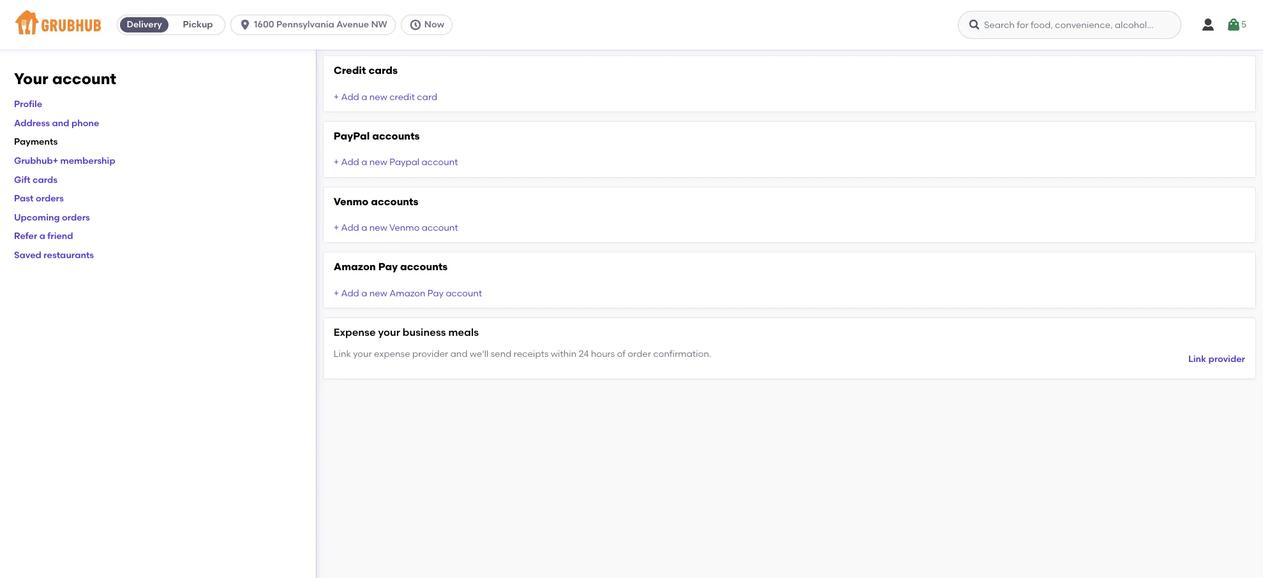 Task type: vqa. For each thing, say whether or not it's contained in the screenshot.
Avenue
yes



Task type: describe. For each thing, give the bounding box(es) containing it.
paypal
[[334, 130, 370, 142]]

Search for food, convenience, alcohol... search field
[[958, 11, 1181, 39]]

2 vertical spatial accounts
[[400, 261, 448, 273]]

1 horizontal spatial amazon
[[389, 288, 425, 299]]

upcoming orders
[[14, 212, 90, 223]]

1600
[[254, 19, 274, 30]]

confirmation.
[[653, 349, 711, 360]]

refer
[[14, 231, 37, 242]]

now
[[424, 19, 444, 30]]

order
[[628, 349, 651, 360]]

payments
[[14, 137, 58, 148]]

pennsylvania
[[276, 19, 334, 30]]

upcoming orders link
[[14, 212, 90, 223]]

0 horizontal spatial provider
[[412, 349, 448, 360]]

main navigation navigation
[[0, 0, 1263, 50]]

24
[[579, 349, 589, 360]]

avenue
[[336, 19, 369, 30]]

credit
[[334, 64, 366, 77]]

1 horizontal spatial provider
[[1208, 354, 1245, 365]]

accounts for paypal accounts
[[372, 130, 420, 142]]

upcoming
[[14, 212, 60, 223]]

past orders link
[[14, 194, 64, 204]]

orders for upcoming orders
[[62, 212, 90, 223]]

0 vertical spatial amazon
[[334, 261, 376, 273]]

+ add a new paypal account
[[334, 157, 458, 168]]

+ add a new paypal account link
[[334, 157, 458, 168]]

account up the amazon pay accounts at the left top
[[422, 223, 458, 234]]

amazon pay accounts
[[334, 261, 448, 273]]

1 horizontal spatial venmo
[[389, 223, 420, 234]]

address and phone link
[[14, 118, 99, 129]]

svg image for 1600 pennsylvania avenue nw
[[239, 19, 252, 31]]

friend
[[47, 231, 73, 242]]

your account
[[14, 70, 116, 88]]

+ for venmo accounts
[[334, 223, 339, 234]]

orders for past orders
[[36, 194, 64, 204]]

refer a friend link
[[14, 231, 73, 242]]

+ add a new credit card link
[[334, 92, 437, 102]]

pickup
[[183, 19, 213, 30]]

new for paypal
[[369, 157, 387, 168]]

card
[[417, 92, 437, 102]]

grubhub+ membership link
[[14, 156, 115, 167]]

meals
[[448, 327, 479, 339]]

expense
[[334, 327, 376, 339]]

0 horizontal spatial link
[[334, 349, 351, 360]]

0 vertical spatial venmo
[[334, 196, 368, 208]]

hours
[[591, 349, 615, 360]]

grubhub+ membership
[[14, 156, 115, 167]]

a for amazon
[[361, 288, 367, 299]]

add for venmo
[[341, 223, 359, 234]]

phone
[[71, 118, 99, 129]]

past orders
[[14, 194, 64, 204]]

your
[[14, 70, 48, 88]]

business
[[403, 327, 446, 339]]

gift
[[14, 175, 30, 185]]

nw
[[371, 19, 387, 30]]

paypal
[[389, 157, 419, 168]]

paypal accounts
[[334, 130, 420, 142]]

cards for credit cards
[[369, 64, 398, 77]]

1600 pennsylvania avenue nw button
[[230, 15, 401, 35]]

1600 pennsylvania avenue nw
[[254, 19, 387, 30]]

pickup button
[[171, 15, 225, 35]]

svg image for 5
[[1226, 17, 1241, 33]]

send
[[491, 349, 512, 360]]

svg image for now
[[409, 19, 422, 31]]

new for credit
[[369, 92, 387, 102]]



Task type: locate. For each thing, give the bounding box(es) containing it.
amazon down the amazon pay accounts at the left top
[[389, 288, 425, 299]]

add up expense
[[341, 288, 359, 299]]

provider
[[412, 349, 448, 360], [1208, 354, 1245, 365]]

address and phone
[[14, 118, 99, 129]]

saved restaurants link
[[14, 250, 94, 261]]

new down the amazon pay accounts at the left top
[[369, 288, 387, 299]]

and left phone
[[52, 118, 69, 129]]

2 add from the top
[[341, 157, 359, 168]]

refer a friend
[[14, 231, 73, 242]]

link
[[334, 349, 351, 360], [1188, 354, 1206, 365]]

2 + from the top
[[334, 157, 339, 168]]

svg image inside now button
[[409, 19, 422, 31]]

1 horizontal spatial cards
[[369, 64, 398, 77]]

+ add a new amazon pay account
[[334, 288, 482, 299]]

new for amazon
[[369, 288, 387, 299]]

gift cards link
[[14, 175, 58, 185]]

orders up friend
[[62, 212, 90, 223]]

1 vertical spatial cards
[[33, 175, 58, 185]]

membership
[[60, 156, 115, 167]]

1 horizontal spatial and
[[450, 349, 468, 360]]

pay up + add a new amazon pay account link
[[378, 261, 398, 273]]

now button
[[401, 15, 458, 35]]

receipts
[[514, 349, 549, 360]]

1 horizontal spatial pay
[[428, 288, 444, 299]]

gift cards
[[14, 175, 58, 185]]

new down venmo accounts
[[369, 223, 387, 234]]

accounts
[[372, 130, 420, 142], [371, 196, 418, 208], [400, 261, 448, 273]]

your up expense
[[378, 327, 400, 339]]

new left paypal
[[369, 157, 387, 168]]

+ for paypal accounts
[[334, 157, 339, 168]]

+ add a new venmo account link
[[334, 223, 458, 234]]

accounts up the + add a new amazon pay account
[[400, 261, 448, 273]]

1 vertical spatial pay
[[428, 288, 444, 299]]

1 vertical spatial accounts
[[371, 196, 418, 208]]

+ for amazon pay accounts
[[334, 288, 339, 299]]

a for paypal
[[361, 157, 367, 168]]

pay up business
[[428, 288, 444, 299]]

2 new from the top
[[369, 157, 387, 168]]

svg image inside 5 button
[[1226, 17, 1241, 33]]

new for venmo
[[369, 223, 387, 234]]

new left credit on the left
[[369, 92, 387, 102]]

0 vertical spatial pay
[[378, 261, 398, 273]]

amazon down + add a new venmo account link
[[334, 261, 376, 273]]

new
[[369, 92, 387, 102], [369, 157, 387, 168], [369, 223, 387, 234], [369, 288, 387, 299]]

+ up expense
[[334, 288, 339, 299]]

your inside link your expense provider and we'll send receipts within 24 hours of order confirmation. link provider
[[353, 349, 372, 360]]

payments link
[[14, 137, 58, 148]]

and
[[52, 118, 69, 129], [450, 349, 468, 360]]

expense your business meals
[[334, 327, 479, 339]]

0 vertical spatial cards
[[369, 64, 398, 77]]

a right "refer"
[[39, 231, 45, 242]]

accounts up + add a new venmo account
[[371, 196, 418, 208]]

1 vertical spatial venmo
[[389, 223, 420, 234]]

delivery button
[[118, 15, 171, 35]]

4 new from the top
[[369, 288, 387, 299]]

+ add a new amazon pay account link
[[334, 288, 482, 299]]

5 button
[[1226, 13, 1247, 36]]

and inside link your expense provider and we'll send receipts within 24 hours of order confirmation. link provider
[[450, 349, 468, 360]]

+ down paypal
[[334, 157, 339, 168]]

a for venmo
[[361, 223, 367, 234]]

3 + from the top
[[334, 223, 339, 234]]

1 vertical spatial your
[[353, 349, 372, 360]]

4 + from the top
[[334, 288, 339, 299]]

add down paypal
[[341, 157, 359, 168]]

1 + from the top
[[334, 92, 339, 102]]

add for credit
[[341, 92, 359, 102]]

venmo up + add a new venmo account
[[334, 196, 368, 208]]

1 horizontal spatial link
[[1188, 354, 1206, 365]]

1 horizontal spatial your
[[378, 327, 400, 339]]

venmo down venmo accounts
[[389, 223, 420, 234]]

amazon
[[334, 261, 376, 273], [389, 288, 425, 299]]

grubhub+
[[14, 156, 58, 167]]

profile link
[[14, 99, 42, 110]]

3 new from the top
[[369, 223, 387, 234]]

cards up past orders
[[33, 175, 58, 185]]

add down credit
[[341, 92, 359, 102]]

0 horizontal spatial cards
[[33, 175, 58, 185]]

profile
[[14, 99, 42, 110]]

+ down credit
[[334, 92, 339, 102]]

orders
[[36, 194, 64, 204], [62, 212, 90, 223]]

0 vertical spatial and
[[52, 118, 69, 129]]

add down venmo accounts
[[341, 223, 359, 234]]

a down the amazon pay accounts at the left top
[[361, 288, 367, 299]]

accounts for venmo accounts
[[371, 196, 418, 208]]

+ for credit cards
[[334, 92, 339, 102]]

3 add from the top
[[341, 223, 359, 234]]

a down 'credit cards'
[[361, 92, 367, 102]]

0 vertical spatial your
[[378, 327, 400, 339]]

within
[[551, 349, 577, 360]]

4 add from the top
[[341, 288, 359, 299]]

1 vertical spatial orders
[[62, 212, 90, 223]]

your for link
[[353, 349, 372, 360]]

link your expense provider and we'll send receipts within 24 hours of order confirmation. link provider
[[334, 349, 1245, 365]]

cards up + add a new credit card link
[[369, 64, 398, 77]]

a down venmo accounts
[[361, 223, 367, 234]]

0 vertical spatial orders
[[36, 194, 64, 204]]

5
[[1241, 19, 1247, 30]]

1 add from the top
[[341, 92, 359, 102]]

0 horizontal spatial and
[[52, 118, 69, 129]]

credit
[[389, 92, 415, 102]]

address
[[14, 118, 50, 129]]

account up meals
[[446, 288, 482, 299]]

cards
[[369, 64, 398, 77], [33, 175, 58, 185]]

and left we'll
[[450, 349, 468, 360]]

credit cards
[[334, 64, 398, 77]]

0 horizontal spatial venmo
[[334, 196, 368, 208]]

we'll
[[470, 349, 488, 360]]

0 horizontal spatial your
[[353, 349, 372, 360]]

account right paypal
[[422, 157, 458, 168]]

+ add a new venmo account
[[334, 223, 458, 234]]

0 horizontal spatial amazon
[[334, 261, 376, 273]]

venmo
[[334, 196, 368, 208], [389, 223, 420, 234]]

add
[[341, 92, 359, 102], [341, 157, 359, 168], [341, 223, 359, 234], [341, 288, 359, 299]]

account
[[52, 70, 116, 88], [422, 157, 458, 168], [422, 223, 458, 234], [446, 288, 482, 299]]

0 vertical spatial accounts
[[372, 130, 420, 142]]

past
[[14, 194, 34, 204]]

delivery
[[127, 19, 162, 30]]

venmo accounts
[[334, 196, 418, 208]]

cards for gift cards
[[33, 175, 58, 185]]

1 vertical spatial and
[[450, 349, 468, 360]]

a for credit
[[361, 92, 367, 102]]

link provider button
[[1188, 348, 1245, 371]]

1 vertical spatial amazon
[[389, 288, 425, 299]]

add for paypal
[[341, 157, 359, 168]]

pay
[[378, 261, 398, 273], [428, 288, 444, 299]]

accounts up + add a new paypal account
[[372, 130, 420, 142]]

a
[[361, 92, 367, 102], [361, 157, 367, 168], [361, 223, 367, 234], [39, 231, 45, 242], [361, 288, 367, 299]]

of
[[617, 349, 626, 360]]

1 new from the top
[[369, 92, 387, 102]]

saved restaurants
[[14, 250, 94, 261]]

add for amazon
[[341, 288, 359, 299]]

0 horizontal spatial pay
[[378, 261, 398, 273]]

+ add a new credit card
[[334, 92, 437, 102]]

saved
[[14, 250, 41, 261]]

a down paypal accounts
[[361, 157, 367, 168]]

restaurants
[[44, 250, 94, 261]]

expense
[[374, 349, 410, 360]]

orders up upcoming orders
[[36, 194, 64, 204]]

account up phone
[[52, 70, 116, 88]]

your for expense
[[378, 327, 400, 339]]

svg image
[[1201, 17, 1216, 33], [1226, 17, 1241, 33], [239, 19, 252, 31], [409, 19, 422, 31], [968, 19, 981, 31]]

your down expense
[[353, 349, 372, 360]]

+ down venmo accounts
[[334, 223, 339, 234]]

+
[[334, 92, 339, 102], [334, 157, 339, 168], [334, 223, 339, 234], [334, 288, 339, 299]]

your
[[378, 327, 400, 339], [353, 349, 372, 360]]

svg image inside '1600 pennsylvania avenue nw' 'button'
[[239, 19, 252, 31]]



